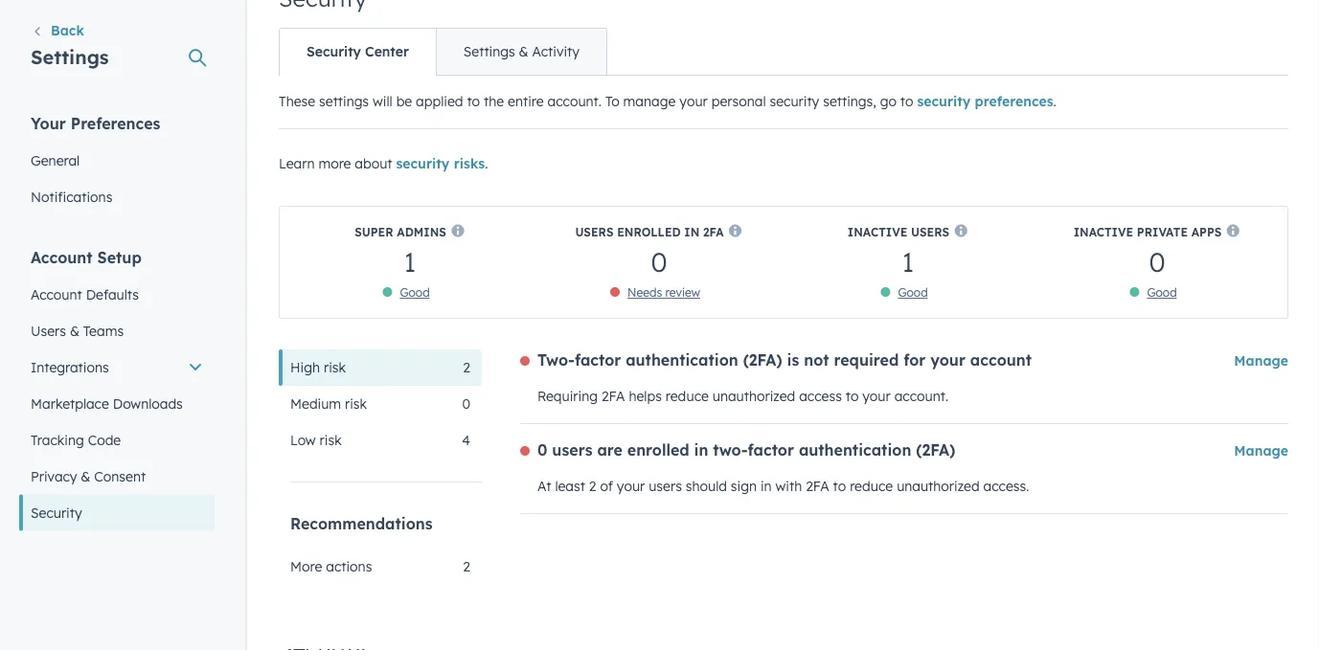 Task type: describe. For each thing, give the bounding box(es) containing it.
to left the
[[467, 93, 480, 110]]

0 horizontal spatial reduce
[[666, 388, 709, 405]]

manage for 0 users are enrolled in two-factor authentication (2fa)
[[1235, 443, 1289, 460]]

recommendations
[[290, 515, 433, 534]]

1 horizontal spatial users
[[649, 478, 682, 495]]

for
[[904, 351, 926, 370]]

2 horizontal spatial users
[[911, 225, 950, 239]]

your right manage
[[680, 93, 708, 110]]

will
[[373, 93, 393, 110]]

integrations button
[[19, 349, 215, 386]]

notifications
[[31, 188, 113, 205]]

setup
[[97, 248, 142, 267]]

consent
[[94, 468, 146, 485]]

settings for settings
[[31, 45, 109, 69]]

1 horizontal spatial authentication
[[799, 441, 912, 460]]

0 vertical spatial in
[[685, 225, 700, 239]]

account defaults
[[31, 286, 139, 303]]

about
[[355, 155, 393, 172]]

code
[[88, 432, 121, 449]]

private
[[1138, 225, 1189, 239]]

1 horizontal spatial reduce
[[850, 478, 894, 495]]

medium risk
[[290, 396, 367, 413]]

security for security
[[31, 505, 82, 521]]

2 vertical spatial in
[[761, 478, 772, 495]]

two-
[[538, 351, 575, 370]]

1 vertical spatial factor
[[748, 441, 795, 460]]

4
[[462, 432, 471, 449]]

risk for low risk
[[320, 432, 342, 449]]

needs
[[628, 285, 663, 300]]

inactive users
[[848, 225, 950, 239]]

personal
[[712, 93, 766, 110]]

preferences
[[71, 114, 160, 133]]

good for private
[[1148, 285, 1178, 300]]

your preferences
[[31, 114, 160, 133]]

actions
[[326, 559, 372, 576]]

are
[[598, 441, 623, 460]]

0 vertical spatial (2fa)
[[743, 351, 783, 370]]

navigation containing security center
[[279, 28, 608, 76]]

notifications link
[[19, 179, 215, 215]]

access
[[799, 388, 842, 405]]

general link
[[19, 142, 215, 179]]

security link
[[19, 495, 215, 531]]

account
[[971, 351, 1032, 370]]

helps
[[629, 388, 662, 405]]

users for users & teams
[[31, 323, 66, 339]]

defaults
[[86, 286, 139, 303]]

good button for private
[[1148, 285, 1178, 300]]

inactive for 1
[[848, 225, 908, 239]]

tracking
[[31, 432, 84, 449]]

0 users are enrolled in two-factor authentication (2fa)
[[538, 441, 956, 460]]

0 vertical spatial factor
[[575, 351, 621, 370]]

manage for two-factor authentication (2fa) is not required for your account
[[1235, 353, 1289, 369]]

1 vertical spatial 2fa
[[602, 388, 625, 405]]

your down "required"
[[863, 388, 891, 405]]

your
[[31, 114, 66, 133]]

settings
[[319, 93, 369, 110]]

needs review
[[628, 285, 701, 300]]

needs review button
[[628, 285, 701, 300]]

inactive private apps
[[1074, 225, 1222, 239]]

of
[[600, 478, 613, 495]]

good for admins
[[400, 285, 430, 300]]

account for account setup
[[31, 248, 93, 267]]

users & teams
[[31, 323, 124, 339]]

requiring
[[538, 388, 598, 405]]

0 vertical spatial 2fa
[[704, 225, 724, 239]]

0 down private
[[1150, 245, 1166, 278]]

1 vertical spatial 2
[[589, 478, 597, 495]]

least
[[555, 478, 586, 495]]

low risk
[[290, 432, 342, 449]]

to
[[606, 93, 620, 110]]

medium
[[290, 396, 341, 413]]

good button for admins
[[400, 285, 430, 300]]

review
[[666, 285, 701, 300]]

account defaults link
[[19, 277, 215, 313]]

preferences
[[975, 93, 1054, 110]]

1 vertical spatial in
[[694, 441, 709, 460]]

privacy
[[31, 468, 77, 485]]

users for users enrolled in 2fa
[[575, 225, 614, 239]]

tracking code link
[[19, 422, 215, 459]]

2 horizontal spatial security
[[918, 93, 971, 110]]

activity
[[532, 43, 580, 60]]

0 vertical spatial authentication
[[626, 351, 739, 370]]

entire
[[508, 93, 544, 110]]

security center
[[307, 43, 409, 60]]

risks
[[454, 155, 485, 172]]

super
[[355, 225, 394, 239]]

with
[[776, 478, 802, 495]]

settings & activity
[[464, 43, 580, 60]]

account setup element
[[19, 247, 215, 531]]

users enrolled in 2fa
[[575, 225, 724, 239]]

marketplace downloads link
[[19, 386, 215, 422]]

high
[[290, 359, 320, 376]]

learn more about security risks .
[[279, 155, 488, 172]]

tracking code
[[31, 432, 121, 449]]

general
[[31, 152, 80, 169]]

settings & activity link
[[436, 29, 607, 75]]

is
[[787, 351, 800, 370]]

& for settings
[[519, 43, 529, 60]]

privacy & consent
[[31, 468, 146, 485]]



Task type: vqa. For each thing, say whether or not it's contained in the screenshot.
Select number of marketing contacts: text field corresponding to 2,000
no



Task type: locate. For each thing, give the bounding box(es) containing it.
0 vertical spatial 2
[[463, 359, 471, 376]]

low
[[290, 432, 316, 449]]

(2fa)
[[743, 351, 783, 370], [917, 441, 956, 460]]

good down admins
[[400, 285, 430, 300]]

1 vertical spatial account
[[31, 286, 82, 303]]

& for users
[[70, 323, 79, 339]]

downloads
[[113, 395, 183, 412]]

(2fa) left is
[[743, 351, 783, 370]]

account up users & teams
[[31, 286, 82, 303]]

1 horizontal spatial settings
[[464, 43, 515, 60]]

1 vertical spatial .
[[485, 155, 488, 172]]

back link
[[31, 21, 84, 44]]

0 horizontal spatial inactive
[[848, 225, 908, 239]]

1 horizontal spatial inactive
[[1074, 225, 1134, 239]]

account. down for
[[895, 388, 949, 405]]

high risk
[[290, 359, 346, 376]]

enrolled up needs
[[617, 225, 681, 239]]

2 1 from the left
[[902, 245, 915, 278]]

2fa
[[704, 225, 724, 239], [602, 388, 625, 405], [806, 478, 830, 495]]

1 vertical spatial &
[[70, 323, 79, 339]]

2 manage from the top
[[1235, 443, 1289, 460]]

inactive
[[848, 225, 908, 239], [1074, 225, 1134, 239]]

0 vertical spatial unauthorized
[[713, 388, 796, 405]]

1 inactive from the left
[[848, 225, 908, 239]]

reduce right helps
[[666, 388, 709, 405]]

learn
[[279, 155, 315, 172]]

1 horizontal spatial .
[[1054, 93, 1057, 110]]

1 vertical spatial (2fa)
[[917, 441, 956, 460]]

users left should
[[649, 478, 682, 495]]

0 vertical spatial risk
[[324, 359, 346, 376]]

1 horizontal spatial 2fa
[[704, 225, 724, 239]]

unauthorized
[[713, 388, 796, 405], [897, 478, 980, 495]]

risk for medium risk
[[345, 396, 367, 413]]

2 good button from the left
[[898, 285, 928, 300]]

2 manage button from the top
[[1235, 440, 1289, 463]]

0 vertical spatial enrolled
[[617, 225, 681, 239]]

0 horizontal spatial settings
[[31, 45, 109, 69]]

0 horizontal spatial security
[[396, 155, 450, 172]]

1 vertical spatial users
[[649, 478, 682, 495]]

0 horizontal spatial &
[[70, 323, 79, 339]]

settings,
[[824, 93, 877, 110]]

security inside security center link
[[307, 43, 361, 60]]

these settings will be applied to the entire account. to manage your personal security settings, go to security preferences .
[[279, 93, 1057, 110]]

security
[[307, 43, 361, 60], [31, 505, 82, 521]]

1 horizontal spatial account.
[[895, 388, 949, 405]]

1 vertical spatial risk
[[345, 396, 367, 413]]

security down privacy
[[31, 505, 82, 521]]

your right for
[[931, 351, 966, 370]]

admins
[[397, 225, 447, 239]]

go
[[880, 93, 897, 110]]

two-factor authentication (2fa) is not required for your account
[[538, 351, 1032, 370]]

2 vertical spatial 2fa
[[806, 478, 830, 495]]

& left teams
[[70, 323, 79, 339]]

good down private
[[1148, 285, 1178, 300]]

authentication up helps
[[626, 351, 739, 370]]

authentication down access
[[799, 441, 912, 460]]

2 vertical spatial risk
[[320, 432, 342, 449]]

the
[[484, 93, 504, 110]]

users up least
[[552, 441, 593, 460]]

good button down admins
[[400, 285, 430, 300]]

1 horizontal spatial users
[[575, 225, 614, 239]]

0 vertical spatial security
[[307, 43, 361, 60]]

two-
[[713, 441, 748, 460]]

security inside security link
[[31, 505, 82, 521]]

enrolled right the are
[[628, 441, 690, 460]]

be
[[396, 93, 412, 110]]

users
[[575, 225, 614, 239], [911, 225, 950, 239], [31, 323, 66, 339]]

2
[[463, 359, 471, 376], [589, 478, 597, 495], [463, 559, 471, 576]]

security left the settings,
[[770, 93, 820, 110]]

security right 'go'
[[918, 93, 971, 110]]

settings inside "settings & activity" link
[[464, 43, 515, 60]]

in left two-
[[694, 441, 709, 460]]

0 horizontal spatial factor
[[575, 351, 621, 370]]

security center link
[[280, 29, 436, 75]]

account for account defaults
[[31, 286, 82, 303]]

2 good from the left
[[898, 285, 928, 300]]

1 manage button from the top
[[1235, 350, 1289, 373]]

users inside account setup element
[[31, 323, 66, 339]]

security left risks
[[396, 155, 450, 172]]

1 vertical spatial security
[[31, 505, 82, 521]]

to right 'go'
[[901, 93, 914, 110]]

security risks link
[[396, 155, 485, 172]]

your
[[680, 93, 708, 110], [931, 351, 966, 370], [863, 388, 891, 405], [617, 478, 645, 495]]

users & teams link
[[19, 313, 215, 349]]

settings for settings & activity
[[464, 43, 515, 60]]

1 down super admins
[[404, 245, 416, 278]]

0 up 4
[[462, 396, 471, 413]]

should
[[686, 478, 727, 495]]

0 vertical spatial reduce
[[666, 388, 709, 405]]

1 horizontal spatial good
[[898, 285, 928, 300]]

inactive for 0
[[1074, 225, 1134, 239]]

1 vertical spatial reduce
[[850, 478, 894, 495]]

(2fa) down for
[[917, 441, 956, 460]]

1 horizontal spatial 1
[[902, 245, 915, 278]]

1 horizontal spatial security
[[307, 43, 361, 60]]

1 vertical spatial manage button
[[1235, 440, 1289, 463]]

1 good button from the left
[[400, 285, 430, 300]]

sign
[[731, 478, 757, 495]]

to
[[467, 93, 480, 110], [901, 93, 914, 110], [846, 388, 859, 405], [833, 478, 847, 495]]

these
[[279, 93, 315, 110]]

& for privacy
[[81, 468, 90, 485]]

1 horizontal spatial good button
[[898, 285, 928, 300]]

enrolled
[[617, 225, 681, 239], [628, 441, 690, 460]]

3 good from the left
[[1148, 285, 1178, 300]]

2 vertical spatial 2
[[463, 559, 471, 576]]

1 vertical spatial account.
[[895, 388, 949, 405]]

your right of
[[617, 478, 645, 495]]

& left activity on the left
[[519, 43, 529, 60]]

marketplace downloads
[[31, 395, 183, 412]]

at least 2 of your users should sign in with 2fa to reduce unauthorized access.
[[538, 478, 1030, 495]]

navigation
[[279, 28, 608, 76]]

more
[[319, 155, 351, 172]]

privacy & consent link
[[19, 459, 215, 495]]

factor up requiring
[[575, 351, 621, 370]]

0 horizontal spatial 1
[[404, 245, 416, 278]]

good for users
[[898, 285, 928, 300]]

manage button for two-factor authentication (2fa) is not required for your account
[[1235, 350, 1289, 373]]

good button down private
[[1148, 285, 1178, 300]]

1 manage from the top
[[1235, 353, 1289, 369]]

3 good button from the left
[[1148, 285, 1178, 300]]

2 horizontal spatial good button
[[1148, 285, 1178, 300]]

0 up at
[[538, 441, 548, 460]]

account up the account defaults
[[31, 248, 93, 267]]

to right access
[[846, 388, 859, 405]]

1 account from the top
[[31, 248, 93, 267]]

2 horizontal spatial good
[[1148, 285, 1178, 300]]

2 for more actions
[[463, 559, 471, 576]]

apps
[[1192, 225, 1222, 239]]

0 vertical spatial manage button
[[1235, 350, 1289, 373]]

required
[[834, 351, 899, 370]]

manage button
[[1235, 350, 1289, 373], [1235, 440, 1289, 463]]

0 horizontal spatial account.
[[548, 93, 602, 110]]

1 vertical spatial enrolled
[[628, 441, 690, 460]]

0 horizontal spatial authentication
[[626, 351, 739, 370]]

factor up at least 2 of your users should sign in with 2fa to reduce unauthorized access.
[[748, 441, 795, 460]]

2 for high risk
[[463, 359, 471, 376]]

requiring 2fa helps reduce unauthorized access to your account.
[[538, 388, 949, 405]]

good button
[[400, 285, 430, 300], [898, 285, 928, 300], [1148, 285, 1178, 300]]

0 vertical spatial &
[[519, 43, 529, 60]]

unauthorized left the access.
[[897, 478, 980, 495]]

risk right high
[[324, 359, 346, 376]]

more actions
[[290, 559, 372, 576]]

account. for your
[[895, 388, 949, 405]]

manage
[[624, 93, 676, 110]]

0 horizontal spatial security
[[31, 505, 82, 521]]

1 horizontal spatial (2fa)
[[917, 441, 956, 460]]

&
[[519, 43, 529, 60], [70, 323, 79, 339], [81, 468, 90, 485]]

2 account from the top
[[31, 286, 82, 303]]

unauthorized down two-factor authentication (2fa) is not required for your account
[[713, 388, 796, 405]]

access.
[[984, 478, 1030, 495]]

2 horizontal spatial &
[[519, 43, 529, 60]]

1 1 from the left
[[404, 245, 416, 278]]

settings down back
[[31, 45, 109, 69]]

0 horizontal spatial unauthorized
[[713, 388, 796, 405]]

marketplace
[[31, 395, 109, 412]]

0 vertical spatial manage
[[1235, 353, 1289, 369]]

account. left to
[[548, 93, 602, 110]]

security preferences link
[[918, 93, 1054, 110]]

1 horizontal spatial security
[[770, 93, 820, 110]]

good button for users
[[898, 285, 928, 300]]

1 good from the left
[[400, 285, 430, 300]]

not
[[804, 351, 830, 370]]

1 vertical spatial unauthorized
[[897, 478, 980, 495]]

2 inactive from the left
[[1074, 225, 1134, 239]]

risk right medium
[[345, 396, 367, 413]]

manage
[[1235, 353, 1289, 369], [1235, 443, 1289, 460]]

at
[[538, 478, 552, 495]]

account. for entire
[[548, 93, 602, 110]]

back
[[51, 22, 84, 39]]

0 horizontal spatial users
[[552, 441, 593, 460]]

1 for users
[[902, 245, 915, 278]]

users
[[552, 441, 593, 460], [649, 478, 682, 495]]

in up review
[[685, 225, 700, 239]]

0 vertical spatial .
[[1054, 93, 1057, 110]]

your preferences element
[[19, 113, 215, 215]]

more
[[290, 559, 322, 576]]

0 vertical spatial users
[[552, 441, 593, 460]]

0 horizontal spatial (2fa)
[[743, 351, 783, 370]]

0 horizontal spatial good button
[[400, 285, 430, 300]]

& right privacy
[[81, 468, 90, 485]]

to right with
[[833, 478, 847, 495]]

0
[[651, 245, 668, 278], [1150, 245, 1166, 278], [462, 396, 471, 413], [538, 441, 548, 460]]

security for security center
[[307, 43, 361, 60]]

0 vertical spatial account
[[31, 248, 93, 267]]

applied
[[416, 93, 463, 110]]

0 down users enrolled in 2fa
[[651, 245, 668, 278]]

1 horizontal spatial unauthorized
[[897, 478, 980, 495]]

manage button for 0 users are enrolled in two-factor authentication (2fa)
[[1235, 440, 1289, 463]]

0 horizontal spatial 2fa
[[602, 388, 625, 405]]

settings
[[464, 43, 515, 60], [31, 45, 109, 69]]

security up settings
[[307, 43, 361, 60]]

risk right low
[[320, 432, 342, 449]]

settings up the
[[464, 43, 515, 60]]

good down 'inactive users'
[[898, 285, 928, 300]]

in right 'sign'
[[761, 478, 772, 495]]

super admins
[[355, 225, 447, 239]]

2 horizontal spatial 2fa
[[806, 478, 830, 495]]

1
[[404, 245, 416, 278], [902, 245, 915, 278]]

1 vertical spatial manage
[[1235, 443, 1289, 460]]

0 vertical spatial account.
[[548, 93, 602, 110]]

center
[[365, 43, 409, 60]]

1 vertical spatial authentication
[[799, 441, 912, 460]]

0 horizontal spatial .
[[485, 155, 488, 172]]

account setup
[[31, 248, 142, 267]]

risk for high risk
[[324, 359, 346, 376]]

2 vertical spatial &
[[81, 468, 90, 485]]

1 down 'inactive users'
[[902, 245, 915, 278]]

good button down 'inactive users'
[[898, 285, 928, 300]]

1 for admins
[[404, 245, 416, 278]]

1 horizontal spatial &
[[81, 468, 90, 485]]

account.
[[548, 93, 602, 110], [895, 388, 949, 405]]

1 horizontal spatial factor
[[748, 441, 795, 460]]

0 horizontal spatial good
[[400, 285, 430, 300]]

teams
[[83, 323, 124, 339]]

0 horizontal spatial users
[[31, 323, 66, 339]]

reduce right with
[[850, 478, 894, 495]]



